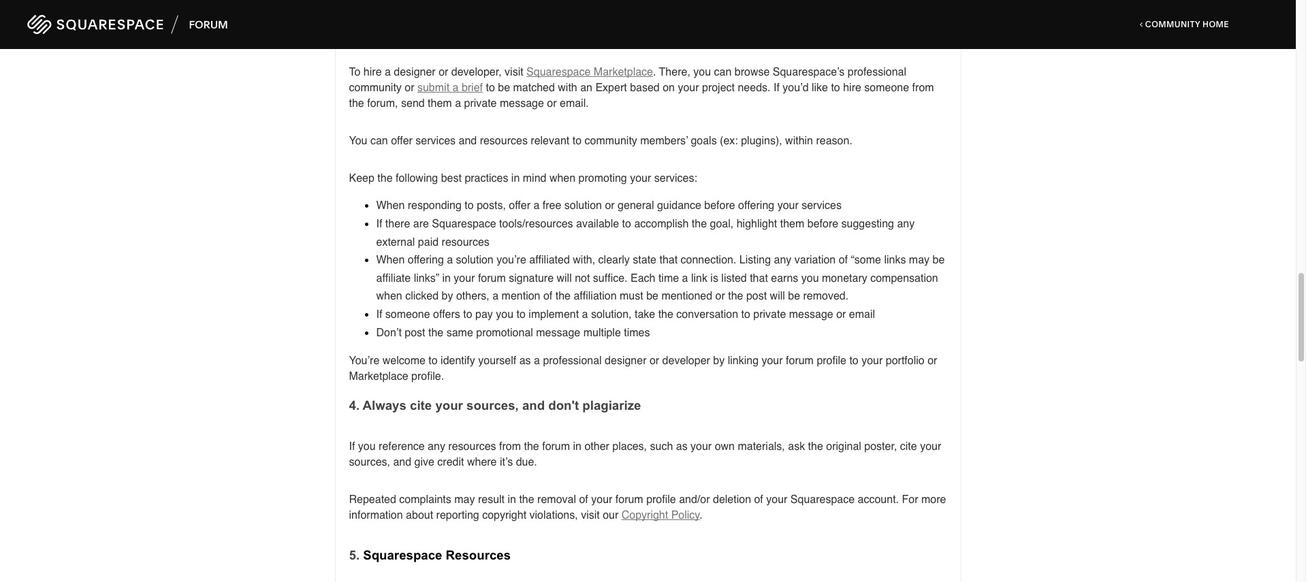 Task type: vqa. For each thing, say whether or not it's contained in the screenshot.
the 3 in 3 'link'
no



Task type: locate. For each thing, give the bounding box(es) containing it.
visit inside repeated complaints may result in the removal of your forum profile and/or deletion of your squarespace account. for more information about reporting copyright violations, visit our
[[581, 509, 600, 522]]

2 vertical spatial and
[[393, 456, 412, 468]]

them inside when responding to posts, offer a free solution or general guidance before offering your services if there are squarespace tools/resources available to accomplish the goal, highlight them before suggesting any external paid resources when offering a solution you're affiliated with, clearly state that connection. listing any variation of "some links may be affiliate links" in your forum signature will not suffice. each time a link is listed that earns you monetary compensation when clicked by others, a mention of the affiliation must be mentioned or the post will be removed. if someone offers to pay you to implement a solution, take the conversation to private message or email don't post the same promotional message multiple times
[[780, 218, 805, 230]]

when up the there at top left
[[376, 200, 405, 212]]

the left forum,
[[349, 97, 364, 110]]

0 vertical spatial any
[[897, 218, 915, 230]]

community up promoting
[[585, 135, 638, 147]]

0 horizontal spatial marketplace
[[349, 371, 408, 383]]

relevant
[[531, 135, 570, 147]]

if up don't
[[376, 309, 382, 321]]

0 horizontal spatial .
[[653, 66, 656, 78]]

1 vertical spatial sources,
[[349, 456, 390, 468]]

you left reference
[[358, 440, 376, 453]]

squarespace down posts,
[[432, 218, 496, 230]]

available
[[576, 218, 619, 230]]

1 vertical spatial and
[[522, 398, 545, 413]]

when right mind
[[550, 173, 576, 185]]

mind
[[523, 173, 547, 185]]

0 horizontal spatial any
[[428, 440, 445, 453]]

you down "variation"
[[802, 272, 819, 285]]

0 horizontal spatial and
[[393, 456, 412, 468]]

0 horizontal spatial profile
[[647, 494, 676, 506]]

designer down times
[[605, 355, 647, 367]]

and down reference
[[393, 456, 412, 468]]

1 horizontal spatial by
[[713, 355, 725, 367]]

1 vertical spatial visit
[[581, 509, 600, 522]]

welcome
[[383, 355, 426, 367]]

it's
[[500, 456, 513, 468]]

0 vertical spatial and
[[459, 135, 477, 147]]

any
[[897, 218, 915, 230], [774, 254, 792, 266], [428, 440, 445, 453]]

community inside . there, you can browse squarespace's professional community or
[[349, 82, 402, 94]]

offering up links"
[[408, 254, 444, 266]]

and
[[459, 135, 477, 147], [522, 398, 545, 413], [393, 456, 412, 468]]

solution up available on the top
[[565, 200, 602, 212]]

listing
[[740, 254, 771, 266]]

someone inside to be matched with an expert based on your project needs. if you'd like to hire someone from the forum, send them a private message or email.
[[865, 82, 910, 94]]

0 horizontal spatial from
[[499, 440, 521, 453]]

professional inside . there, you can browse squarespace's professional community or
[[848, 66, 907, 78]]

due.
[[516, 456, 537, 468]]

from inside if you reference any resources from the forum in other places, such as your own materials, ask the original poster, cite your sources, and give credit where it's due.
[[499, 440, 521, 453]]

1 vertical spatial may
[[455, 494, 475, 506]]

the down the listed
[[728, 290, 744, 303]]

0 horizontal spatial as
[[520, 355, 531, 367]]

0 horizontal spatial that
[[660, 254, 678, 266]]

0 vertical spatial visit
[[505, 66, 524, 78]]

squarespace forum image
[[27, 13, 228, 36]]

1 horizontal spatial as
[[676, 440, 688, 453]]

0 vertical spatial professional
[[848, 66, 907, 78]]

forum inside when responding to posts, offer a free solution or general guidance before offering your services if there are squarespace tools/resources available to accomplish the goal, highlight them before suggesting any external paid resources when offering a solution you're affiliated with, clearly state that connection. listing any variation of "some links may be affiliate links" in your forum signature will not suffice. each time a link is listed that earns you monetary compensation when clicked by others, a mention of the affiliation must be mentioned or the post will be removed. if someone offers to pay you to implement a solution, take the conversation to private message or email don't post the same promotional message multiple times
[[478, 272, 506, 285]]

will down earns
[[770, 290, 785, 303]]

your
[[678, 82, 699, 94], [630, 173, 651, 185], [778, 200, 799, 212], [454, 272, 475, 285], [762, 355, 783, 367], [862, 355, 883, 367], [436, 398, 463, 413], [691, 440, 712, 453], [920, 440, 942, 453], [591, 494, 613, 506], [767, 494, 788, 506]]

clearly
[[599, 254, 630, 266]]

community home link
[[1128, 7, 1242, 42]]

squarespace
[[527, 66, 591, 78], [432, 218, 496, 230], [791, 494, 855, 506], [363, 548, 442, 562]]

community
[[349, 82, 402, 94], [585, 135, 638, 147]]

0 horizontal spatial services
[[416, 135, 456, 147]]

before
[[705, 200, 735, 212], [808, 218, 839, 230]]

or up available on the top
[[605, 200, 615, 212]]

1 vertical spatial designer
[[605, 355, 647, 367]]

them inside to be matched with an expert based on your project needs. if you'd like to hire someone from the forum, send them a private message or email.
[[428, 97, 452, 110]]

with
[[558, 82, 578, 94]]

needs.
[[738, 82, 771, 94]]

be down to hire a designer or developer, visit squarespace marketplace
[[498, 82, 510, 94]]

forum up copyright
[[616, 494, 644, 506]]

you inside if you reference any resources from the forum in other places, such as your own materials, ask the original poster, cite your sources, and give credit where it's due.
[[358, 440, 376, 453]]

resources right paid
[[442, 236, 490, 248]]

you
[[349, 135, 368, 147]]

1 vertical spatial professional
[[543, 355, 602, 367]]

may up 'reporting' in the left of the page
[[455, 494, 475, 506]]

for
[[902, 494, 919, 506]]

1 vertical spatial post
[[405, 327, 425, 339]]

solution up others,
[[456, 254, 494, 266]]

0 vertical spatial that
[[660, 254, 678, 266]]

don't
[[376, 327, 402, 339]]

is
[[711, 272, 719, 285]]

1 horizontal spatial cite
[[900, 440, 917, 453]]

0 vertical spatial them
[[428, 97, 452, 110]]

someone down clicked at the left
[[385, 309, 430, 321]]

services up suggesting in the right of the page
[[802, 200, 842, 212]]

1 horizontal spatial offering
[[739, 200, 775, 212]]

if left you'd
[[774, 82, 780, 94]]

any up earns
[[774, 254, 792, 266]]

as right yourself
[[520, 355, 531, 367]]

2 vertical spatial resources
[[448, 440, 496, 453]]

0 vertical spatial .
[[653, 66, 656, 78]]

1 horizontal spatial .
[[700, 509, 703, 522]]

the inside to be matched with an expert based on your project needs. if you'd like to hire someone from the forum, send them a private message or email.
[[349, 97, 364, 110]]

1 vertical spatial them
[[780, 218, 805, 230]]

1 vertical spatial profile
[[647, 494, 676, 506]]

1 horizontal spatial may
[[909, 254, 930, 266]]

reference
[[379, 440, 425, 453]]

poster,
[[865, 440, 897, 453]]

forum
[[478, 272, 506, 285], [786, 355, 814, 367], [542, 440, 570, 453], [616, 494, 644, 506]]

can right the you
[[371, 135, 388, 147]]

offers
[[433, 309, 460, 321]]

affiliated
[[529, 254, 570, 266]]

1 horizontal spatial offer
[[509, 200, 531, 212]]

2 vertical spatial message
[[536, 327, 581, 339]]

your right on
[[678, 82, 699, 94]]

paid
[[418, 236, 439, 248]]

0 horizontal spatial someone
[[385, 309, 430, 321]]

of up monetary
[[839, 254, 848, 266]]

when
[[550, 173, 576, 185], [376, 290, 402, 303]]

expert
[[596, 82, 627, 94]]

. down and/or
[[700, 509, 703, 522]]

as inside you're welcome to identify yourself as a professional designer or developer by linking your forum profile to your portfolio or marketplace profile.
[[520, 355, 531, 367]]

1 vertical spatial resources
[[442, 236, 490, 248]]

responding
[[408, 200, 462, 212]]

1 vertical spatial that
[[750, 272, 768, 285]]

be inside to be matched with an expert based on your project needs. if you'd like to hire someone from the forum, send them a private message or email.
[[498, 82, 510, 94]]

linking
[[728, 355, 759, 367]]

1 horizontal spatial will
[[770, 290, 785, 303]]

1 vertical spatial hire
[[843, 82, 862, 94]]

repeated
[[349, 494, 396, 506]]

each
[[631, 272, 656, 285]]

sources, down reference
[[349, 456, 390, 468]]

1 horizontal spatial services
[[802, 200, 842, 212]]

credit
[[438, 456, 464, 468]]

1 horizontal spatial when
[[550, 173, 576, 185]]

visit left our
[[581, 509, 600, 522]]

from
[[913, 82, 934, 94], [499, 440, 521, 453]]

any up links
[[897, 218, 915, 230]]

resources up where
[[448, 440, 496, 453]]

if inside to be matched with an expert based on your project needs. if you'd like to hire someone from the forum, send them a private message or email.
[[774, 82, 780, 94]]

may
[[909, 254, 930, 266], [455, 494, 475, 506]]

profile down removed.
[[817, 355, 847, 367]]

1 vertical spatial when
[[376, 254, 405, 266]]

1 vertical spatial private
[[754, 309, 786, 321]]

them down submit
[[428, 97, 452, 110]]

removed.
[[803, 290, 849, 303]]

2 horizontal spatial and
[[522, 398, 545, 413]]

0 vertical spatial from
[[913, 82, 934, 94]]

offer inside when responding to posts, offer a free solution or general guidance before offering your services if there are squarespace tools/resources available to accomplish the goal, highlight them before suggesting any external paid resources when offering a solution you're affiliated with, clearly state that connection. listing any variation of "some links may be affiliate links" in your forum signature will not suffice. each time a link is listed that earns you monetary compensation when clicked by others, a mention of the affiliation must be mentioned or the post will be removed. if someone offers to pay you to implement a solution, take the conversation to private message or email don't post the same promotional message multiple times
[[509, 200, 531, 212]]

any up give
[[428, 440, 445, 453]]

by up "offers"
[[442, 290, 453, 303]]

1 vertical spatial offering
[[408, 254, 444, 266]]

give
[[415, 456, 435, 468]]

squarespace inside repeated complaints may result in the removal of your forum profile and/or deletion of your squarespace account. for more information about reporting copyright violations, visit our
[[791, 494, 855, 506]]

0 horizontal spatial visit
[[505, 66, 524, 78]]

0 horizontal spatial offer
[[391, 135, 413, 147]]

if inside if you reference any resources from the forum in other places, such as your own materials, ask the original poster, cite your sources, and give credit where it's due.
[[349, 440, 355, 453]]

to right brief
[[486, 82, 495, 94]]

more
[[922, 494, 946, 506]]

0 horizontal spatial when
[[376, 290, 402, 303]]

0 horizontal spatial may
[[455, 494, 475, 506]]

1 horizontal spatial profile
[[817, 355, 847, 367]]

them right highlight
[[780, 218, 805, 230]]

0 horizontal spatial offering
[[408, 254, 444, 266]]

other
[[585, 440, 610, 453]]

reason.
[[816, 135, 853, 147]]

.
[[653, 66, 656, 78], [700, 509, 703, 522]]

forum inside repeated complaints may result in the removal of your forum profile and/or deletion of your squarespace account. for more information about reporting copyright violations, visit our
[[616, 494, 644, 506]]

connection.
[[681, 254, 737, 266]]

0 vertical spatial message
[[500, 97, 544, 110]]

designer up submit
[[394, 66, 436, 78]]

the
[[349, 97, 364, 110], [378, 173, 393, 185], [692, 218, 707, 230], [556, 290, 571, 303], [728, 290, 744, 303], [658, 309, 674, 321], [428, 327, 444, 339], [524, 440, 539, 453], [808, 440, 823, 453], [519, 494, 535, 506]]

the left the goal, on the top right of the page
[[692, 218, 707, 230]]

or
[[439, 66, 448, 78], [405, 82, 415, 94], [547, 97, 557, 110], [605, 200, 615, 212], [716, 290, 725, 303], [837, 309, 846, 321], [650, 355, 660, 367], [928, 355, 938, 367]]

our
[[603, 509, 619, 522]]

0 vertical spatial post
[[747, 290, 767, 303]]

violations,
[[530, 509, 578, 522]]

0 vertical spatial someone
[[865, 82, 910, 94]]

cite
[[410, 398, 432, 413], [900, 440, 917, 453]]

on
[[663, 82, 675, 94]]

1 horizontal spatial from
[[913, 82, 934, 94]]

1 vertical spatial as
[[676, 440, 688, 453]]

copyright policy .
[[622, 509, 703, 522]]

1 vertical spatial marketplace
[[349, 371, 408, 383]]

profile
[[817, 355, 847, 367], [647, 494, 676, 506]]

highlight
[[737, 218, 777, 230]]

1 horizontal spatial someone
[[865, 82, 910, 94]]

0 vertical spatial sources,
[[467, 398, 519, 413]]

such
[[650, 440, 673, 453]]

offering
[[739, 200, 775, 212], [408, 254, 444, 266]]

professional inside you're welcome to identify yourself as a professional designer or developer by linking your forum profile to your portfolio or marketplace profile.
[[543, 355, 602, 367]]

cite right the poster,
[[900, 440, 917, 453]]

0 vertical spatial profile
[[817, 355, 847, 367]]

your down profile.
[[436, 398, 463, 413]]

private inside when responding to posts, offer a free solution or general guidance before offering your services if there are squarespace tools/resources available to accomplish the goal, highlight them before suggesting any external paid resources when offering a solution you're affiliated with, clearly state that connection. listing any variation of "some links may be affiliate links" in your forum signature will not suffice. each time a link is listed that earns you monetary compensation when clicked by others, a mention of the affiliation must be mentioned or the post will be removed. if someone offers to pay you to implement a solution, take the conversation to private message or email don't post the same promotional message multiple times
[[754, 309, 786, 321]]

1 vertical spatial cite
[[900, 440, 917, 453]]

message inside to be matched with an expert based on your project needs. if you'd like to hire someone from the forum, send them a private message or email.
[[500, 97, 544, 110]]

signature
[[509, 272, 554, 285]]

a inside you're welcome to identify yourself as a professional designer or developer by linking your forum profile to your portfolio or marketplace profile.
[[534, 355, 540, 367]]

0 vertical spatial hire
[[364, 66, 382, 78]]

offering up highlight
[[739, 200, 775, 212]]

private down earns
[[754, 309, 786, 321]]

1 horizontal spatial any
[[774, 254, 792, 266]]

forum left other
[[542, 440, 570, 453]]

post down the listed
[[747, 290, 767, 303]]

squarespace left the account.
[[791, 494, 855, 506]]

0 horizontal spatial private
[[464, 97, 497, 110]]

1 vertical spatial someone
[[385, 309, 430, 321]]

will left not
[[557, 272, 572, 285]]

marketplace down you're
[[349, 371, 408, 383]]

forum up others,
[[478, 272, 506, 285]]

that down listing
[[750, 272, 768, 285]]

message down matched
[[500, 97, 544, 110]]

clicked
[[405, 290, 439, 303]]

be up "compensation"
[[933, 254, 945, 266]]

offer up tools/resources
[[509, 200, 531, 212]]

before up the goal, on the top right of the page
[[705, 200, 735, 212]]

0 vertical spatial before
[[705, 200, 735, 212]]

of
[[839, 254, 848, 266], [544, 290, 553, 303], [579, 494, 588, 506], [754, 494, 764, 506]]

squarespace inside when responding to posts, offer a free solution or general guidance before offering your services if there are squarespace tools/resources available to accomplish the goal, highlight them before suggesting any external paid resources when offering a solution you're affiliated with, clearly state that connection. listing any variation of "some links may be affiliate links" in your forum signature will not suffice. each time a link is listed that earns you monetary compensation when clicked by others, a mention of the affiliation must be mentioned or the post will be removed. if someone offers to pay you to implement a solution, take the conversation to private message or email don't post the same promotional message multiple times
[[432, 218, 496, 230]]

2 horizontal spatial any
[[897, 218, 915, 230]]

angle left image
[[1140, 20, 1143, 29]]

information
[[349, 509, 403, 522]]

1 vertical spatial when
[[376, 290, 402, 303]]

0 vertical spatial can
[[714, 66, 732, 78]]

0 vertical spatial community
[[349, 82, 402, 94]]

cite down profile.
[[410, 398, 432, 413]]

sources, down yourself
[[467, 398, 519, 413]]

by left the linking
[[713, 355, 725, 367]]

multiple
[[584, 327, 621, 339]]

in inside repeated complaints may result in the removal of your forum profile and/or deletion of your squarespace account. for more information about reporting copyright violations, visit our
[[508, 494, 516, 506]]

1 horizontal spatial marketplace
[[594, 66, 653, 78]]

when down affiliate
[[376, 290, 402, 303]]

resources
[[480, 135, 528, 147], [442, 236, 490, 248], [448, 440, 496, 453]]

0 horizontal spatial solution
[[456, 254, 494, 266]]

1 vertical spatial any
[[774, 254, 792, 266]]

may inside repeated complaints may result in the removal of your forum profile and/or deletion of your squarespace account. for more information about reporting copyright violations, visit our
[[455, 494, 475, 506]]

there,
[[659, 66, 691, 78]]

1 vertical spatial .
[[700, 509, 703, 522]]

members'
[[641, 135, 688, 147]]

that
[[660, 254, 678, 266], [750, 272, 768, 285]]

0 horizontal spatial before
[[705, 200, 735, 212]]

0 horizontal spatial sources,
[[349, 456, 390, 468]]

the right the ask
[[808, 440, 823, 453]]

1 horizontal spatial designer
[[605, 355, 647, 367]]

them
[[428, 97, 452, 110], [780, 218, 805, 230]]

browse
[[735, 66, 770, 78]]

the up due.
[[524, 440, 539, 453]]

forum right the linking
[[786, 355, 814, 367]]

services inside when responding to posts, offer a free solution or general guidance before offering your services if there are squarespace tools/resources available to accomplish the goal, highlight them before suggesting any external paid resources when offering a solution you're affiliated with, clearly state that connection. listing any variation of "some links may be affiliate links" in your forum signature will not suffice. each time a link is listed that earns you monetary compensation when clicked by others, a mention of the affiliation must be mentioned or the post will be removed. if someone offers to pay you to implement a solution, take the conversation to private message or email don't post the same promotional message multiple times
[[802, 200, 842, 212]]

forum inside if you reference any resources from the forum in other places, such as your own materials, ask the original poster, cite your sources, and give credit where it's due.
[[542, 440, 570, 453]]

0 vertical spatial marketplace
[[594, 66, 653, 78]]

1 vertical spatial by
[[713, 355, 725, 367]]

that up time
[[660, 254, 678, 266]]

in right links"
[[442, 272, 451, 285]]

from inside to be matched with an expert based on your project needs. if you'd like to hire someone from the forum, send them a private message or email.
[[913, 82, 934, 94]]

message down removed.
[[789, 309, 834, 321]]

1 horizontal spatial hire
[[843, 82, 862, 94]]

1 horizontal spatial post
[[747, 290, 767, 303]]

deletion
[[713, 494, 751, 506]]

there
[[385, 218, 410, 230]]

when up affiliate
[[376, 254, 405, 266]]

to down email
[[850, 355, 859, 367]]

forum,
[[367, 97, 398, 110]]

or up submit a brief link at the top left of the page
[[439, 66, 448, 78]]

listed
[[722, 272, 747, 285]]

ask
[[788, 440, 805, 453]]

in inside when responding to posts, offer a free solution or general guidance before offering your services if there are squarespace tools/resources available to accomplish the goal, highlight them before suggesting any external paid resources when offering a solution you're affiliated with, clearly state that connection. listing any variation of "some links may be affiliate links" in your forum signature will not suffice. each time a link is listed that earns you monetary compensation when clicked by others, a mention of the affiliation must be mentioned or the post will be removed. if someone offers to pay you to implement a solution, take the conversation to private message or email don't post the same promotional message multiple times
[[442, 272, 451, 285]]

the up the implement
[[556, 290, 571, 303]]

or inside to be matched with an expert based on your project needs. if you'd like to hire someone from the forum, send them a private message or email.
[[547, 97, 557, 110]]

5. squarespace resources
[[349, 548, 511, 562]]

1 horizontal spatial can
[[714, 66, 732, 78]]

you up promotional
[[496, 309, 514, 321]]

if down 4.
[[349, 440, 355, 453]]

as right such at the bottom of page
[[676, 440, 688, 453]]

post right don't
[[405, 327, 425, 339]]

before up "variation"
[[808, 218, 839, 230]]

monetary
[[822, 272, 868, 285]]

0 vertical spatial cite
[[410, 398, 432, 413]]

0 vertical spatial will
[[557, 272, 572, 285]]

be down earns
[[788, 290, 800, 303]]

accomplish
[[634, 218, 689, 230]]

hire right 'to' on the top left of the page
[[364, 66, 382, 78]]

implement
[[529, 309, 579, 321]]

or inside . there, you can browse squarespace's professional community or
[[405, 82, 415, 94]]

profile.
[[412, 371, 444, 383]]

affiliate
[[376, 272, 411, 285]]

1 vertical spatial from
[[499, 440, 521, 453]]

message down the implement
[[536, 327, 581, 339]]

may up "compensation"
[[909, 254, 930, 266]]

within
[[786, 135, 813, 147]]

profile inside you're welcome to identify yourself as a professional designer or developer by linking your forum profile to your portfolio or marketplace profile.
[[817, 355, 847, 367]]

0 horizontal spatial hire
[[364, 66, 382, 78]]

1 horizontal spatial visit
[[581, 509, 600, 522]]

1 horizontal spatial community
[[585, 135, 638, 147]]



Task type: describe. For each thing, give the bounding box(es) containing it.
as inside if you reference any resources from the forum in other places, such as your own materials, ask the original poster, cite your sources, and give credit where it's due.
[[676, 440, 688, 453]]

suffice.
[[593, 272, 628, 285]]

with,
[[573, 254, 595, 266]]

copyright
[[622, 509, 668, 522]]

any inside if you reference any resources from the forum in other places, such as your own materials, ask the original poster, cite your sources, and give credit where it's due.
[[428, 440, 445, 453]]

tools/resources
[[499, 218, 573, 230]]

link
[[691, 272, 708, 285]]

practices
[[465, 173, 508, 185]]

to hire a designer or developer, visit squarespace marketplace
[[349, 66, 653, 78]]

mention
[[502, 290, 541, 303]]

1 when from the top
[[376, 200, 405, 212]]

can inside . there, you can browse squarespace's professional community or
[[714, 66, 732, 78]]

or left email
[[837, 309, 846, 321]]

a inside to be matched with an expert based on your project needs. if you'd like to hire someone from the forum, send them a private message or email.
[[455, 97, 461, 110]]

to down the "mention"
[[517, 309, 526, 321]]

send
[[401, 97, 425, 110]]

must
[[620, 290, 644, 303]]

posts,
[[477, 200, 506, 212]]

general
[[618, 200, 654, 212]]

email
[[849, 309, 875, 321]]

1 vertical spatial solution
[[456, 254, 494, 266]]

2 when from the top
[[376, 254, 405, 266]]

1 horizontal spatial sources,
[[467, 398, 519, 413]]

repeated complaints may result in the removal of your forum profile and/or deletion of your squarespace account. for more information about reporting copyright violations, visit our
[[349, 494, 950, 522]]

are
[[413, 218, 429, 230]]

0 horizontal spatial can
[[371, 135, 388, 147]]

portfolio
[[886, 355, 925, 367]]

your right deletion
[[767, 494, 788, 506]]

guidance
[[657, 200, 702, 212]]

your up others,
[[454, 272, 475, 285]]

or right portfolio
[[928, 355, 938, 367]]

1 vertical spatial before
[[808, 218, 839, 230]]

0 vertical spatial designer
[[394, 66, 436, 78]]

an
[[581, 82, 593, 94]]

same
[[447, 327, 473, 339]]

resources inside when responding to posts, offer a free solution or general guidance before offering your services if there are squarespace tools/resources available to accomplish the goal, highlight them before suggesting any external paid resources when offering a solution you're affiliated with, clearly state that connection. listing any variation of "some links may be affiliate links" in your forum signature will not suffice. each time a link is listed that earns you monetary compensation when clicked by others, a mention of the affiliation must be mentioned or the post will be removed. if someone offers to pay you to implement a solution, take the conversation to private message or email don't post the same promotional message multiple times
[[442, 236, 490, 248]]

(ex:
[[720, 135, 738, 147]]

promotional
[[476, 327, 533, 339]]

to up profile.
[[429, 355, 438, 367]]

be up take
[[647, 290, 659, 303]]

of right removal
[[579, 494, 588, 506]]

variation
[[795, 254, 836, 266]]

or down is
[[716, 290, 725, 303]]

4. always cite your sources, and don't plagiarize
[[349, 398, 641, 413]]

free
[[543, 200, 562, 212]]

or left the developer in the right of the page
[[650, 355, 660, 367]]

resources
[[446, 548, 511, 562]]

1 vertical spatial will
[[770, 290, 785, 303]]

0 vertical spatial offering
[[739, 200, 775, 212]]

if left the there at top left
[[376, 218, 382, 230]]

keep the following best practices in mind when promoting your services:
[[349, 173, 697, 185]]

squarespace's
[[773, 66, 845, 78]]

external
[[376, 236, 415, 248]]

to down general
[[622, 218, 631, 230]]

account.
[[858, 494, 899, 506]]

to down the listed
[[742, 309, 751, 321]]

you're welcome to identify yourself as a professional designer or developer by linking your forum profile to your portfolio or marketplace profile.
[[349, 355, 941, 383]]

others,
[[456, 290, 490, 303]]

suggesting
[[842, 218, 894, 230]]

someone inside when responding to posts, offer a free solution or general guidance before offering your services if there are squarespace tools/resources available to accomplish the goal, highlight them before suggesting any external paid resources when offering a solution you're affiliated with, clearly state that connection. listing any variation of "some links may be affiliate links" in your forum signature will not suffice. each time a link is listed that earns you monetary compensation when clicked by others, a mention of the affiliation must be mentioned or the post will be removed. if someone offers to pay you to implement a solution, take the conversation to private message or email don't post the same promotional message multiple times
[[385, 309, 430, 321]]

community
[[1146, 19, 1201, 29]]

by inside you're welcome to identify yourself as a professional designer or developer by linking your forum profile to your portfolio or marketplace profile.
[[713, 355, 725, 367]]

your up general
[[630, 173, 651, 185]]

if you reference any resources from the forum in other places, such as your own materials, ask the original poster, cite your sources, and give credit where it's due.
[[349, 440, 945, 468]]

copyright
[[482, 509, 527, 522]]

profile inside repeated complaints may result in the removal of your forum profile and/or deletion of your squarespace account. for more information about reporting copyright violations, visit our
[[647, 494, 676, 506]]

you're
[[497, 254, 526, 266]]

of up the implement
[[544, 290, 553, 303]]

. inside . there, you can browse squarespace's professional community or
[[653, 66, 656, 78]]

best
[[441, 173, 462, 185]]

brief
[[462, 82, 483, 94]]

cite inside if you reference any resources from the forum in other places, such as your own materials, ask the original poster, cite your sources, and give credit where it's due.
[[900, 440, 917, 453]]

to left posts,
[[465, 200, 474, 212]]

to be matched with an expert based on your project needs. if you'd like to hire someone from the forum, send them a private message or email.
[[349, 82, 937, 110]]

you'd
[[783, 82, 809, 94]]

may inside when responding to posts, offer a free solution or general guidance before offering your services if there are squarespace tools/resources available to accomplish the goal, highlight them before suggesting any external paid resources when offering a solution you're affiliated with, clearly state that connection. listing any variation of "some links may be affiliate links" in your forum signature will not suffice. each time a link is listed that earns you monetary compensation when clicked by others, a mention of the affiliation must be mentioned or the post will be removed. if someone offers to pay you to implement a solution, take the conversation to private message or email don't post the same promotional message multiple times
[[909, 254, 930, 266]]

you're
[[349, 355, 380, 367]]

when inside when responding to posts, offer a free solution or general guidance before offering your services if there are squarespace tools/resources available to accomplish the goal, highlight them before suggesting any external paid resources when offering a solution you're affiliated with, clearly state that connection. listing any variation of "some links may be affiliate links" in your forum signature will not suffice. each time a link is listed that earns you monetary compensation when clicked by others, a mention of the affiliation must be mentioned or the post will be removed. if someone offers to pay you to implement a solution, take the conversation to private message or email don't post the same promotional message multiple times
[[376, 290, 402, 303]]

your left own
[[691, 440, 712, 453]]

state
[[633, 254, 657, 266]]

the down "offers"
[[428, 327, 444, 339]]

0 horizontal spatial post
[[405, 327, 425, 339]]

project
[[702, 82, 735, 94]]

following
[[396, 173, 438, 185]]

1 vertical spatial message
[[789, 309, 834, 321]]

your left portfolio
[[862, 355, 883, 367]]

1 horizontal spatial solution
[[565, 200, 602, 212]]

squarespace up with
[[527, 66, 591, 78]]

your up "variation"
[[778, 200, 799, 212]]

pay
[[476, 309, 493, 321]]

to
[[349, 66, 361, 78]]

result
[[478, 494, 505, 506]]

to right relevant
[[573, 135, 582, 147]]

removal
[[538, 494, 576, 506]]

developer
[[663, 355, 710, 367]]

your right the poster,
[[920, 440, 942, 453]]

private inside to be matched with an expert based on your project needs. if you'd like to hire someone from the forum, send them a private message or email.
[[464, 97, 497, 110]]

conversation
[[677, 309, 738, 321]]

copyright policy link
[[622, 508, 700, 522]]

times
[[624, 327, 650, 339]]

the right keep on the left top
[[378, 173, 393, 185]]

yourself
[[478, 355, 517, 367]]

keep
[[349, 173, 375, 185]]

earns
[[771, 272, 799, 285]]

in left mind
[[511, 173, 520, 185]]

affiliation
[[574, 290, 617, 303]]

plagiarize
[[583, 398, 641, 413]]

submit
[[418, 82, 450, 94]]

the right take
[[658, 309, 674, 321]]

your right the linking
[[762, 355, 783, 367]]

0 vertical spatial resources
[[480, 135, 528, 147]]

your inside to be matched with an expert based on your project needs. if you'd like to hire someone from the forum, send them a private message or email.
[[678, 82, 699, 94]]

where
[[467, 456, 497, 468]]

resources inside if you reference any resources from the forum in other places, such as your own materials, ask the original poster, cite your sources, and give credit where it's due.
[[448, 440, 496, 453]]

promoting
[[579, 173, 627, 185]]

places,
[[613, 440, 647, 453]]

plugins),
[[741, 135, 782, 147]]

by inside when responding to posts, offer a free solution or general guidance before offering your services if there are squarespace tools/resources available to accomplish the goal, highlight them before suggesting any external paid resources when offering a solution you're affiliated with, clearly state that connection. listing any variation of "some links may be affiliate links" in your forum signature will not suffice. each time a link is listed that earns you monetary compensation when clicked by others, a mention of the affiliation must be mentioned or the post will be removed. if someone offers to pay you to implement a solution, take the conversation to private message or email don't post the same promotional message multiple times
[[442, 290, 453, 303]]

goal,
[[710, 218, 734, 230]]

the inside repeated complaints may result in the removal of your forum profile and/or deletion of your squarespace account. for more information about reporting copyright violations, visit our
[[519, 494, 535, 506]]

in inside if you reference any resources from the forum in other places, such as your own materials, ask the original poster, cite your sources, and give credit where it's due.
[[573, 440, 582, 453]]

squarespace marketplace link
[[527, 65, 653, 78]]

"some
[[851, 254, 881, 266]]

about
[[406, 509, 433, 522]]

to left pay
[[463, 309, 473, 321]]

matched
[[513, 82, 555, 94]]

you inside . there, you can browse squarespace's professional community or
[[694, 66, 711, 78]]

1 vertical spatial community
[[585, 135, 638, 147]]

when responding to posts, offer a free solution or general guidance before offering your services if there are squarespace tools/resources available to accomplish the goal, highlight them before suggesting any external paid resources when offering a solution you're affiliated with, clearly state that connection. listing any variation of "some links may be affiliate links" in your forum signature will not suffice. each time a link is listed that earns you monetary compensation when clicked by others, a mention of the affiliation must be mentioned or the post will be removed. if someone offers to pay you to implement a solution, take the conversation to private message or email don't post the same promotional message multiple times
[[376, 200, 948, 339]]

5.
[[349, 548, 360, 562]]

marketplace inside you're welcome to identify yourself as a professional designer or developer by linking your forum profile to your portfolio or marketplace profile.
[[349, 371, 408, 383]]

to right the like
[[831, 82, 840, 94]]

policy
[[671, 509, 700, 522]]

and inside if you reference any resources from the forum in other places, such as your own materials, ask the original poster, cite your sources, and give credit where it's due.
[[393, 456, 412, 468]]

you can offer services and resources relevant to community members' goals (ex: plugins), within reason.
[[349, 135, 853, 147]]

hire inside to be matched with an expert based on your project needs. if you'd like to hire someone from the forum, send them a private message or email.
[[843, 82, 862, 94]]

0 horizontal spatial will
[[557, 272, 572, 285]]

4.
[[349, 398, 360, 413]]

services:
[[654, 173, 697, 185]]

squarespace down about
[[363, 548, 442, 562]]

sources, inside if you reference any resources from the forum in other places, such as your own materials, ask the original poster, cite your sources, and give credit where it's due.
[[349, 456, 390, 468]]

of right deletion
[[754, 494, 764, 506]]

forum inside you're welcome to identify yourself as a professional designer or developer by linking your forum profile to your portfolio or marketplace profile.
[[786, 355, 814, 367]]

0 vertical spatial when
[[550, 173, 576, 185]]

don't
[[549, 398, 579, 413]]

your up our
[[591, 494, 613, 506]]

email.
[[560, 97, 589, 110]]

designer inside you're welcome to identify yourself as a professional designer or developer by linking your forum profile to your portfolio or marketplace profile.
[[605, 355, 647, 367]]



